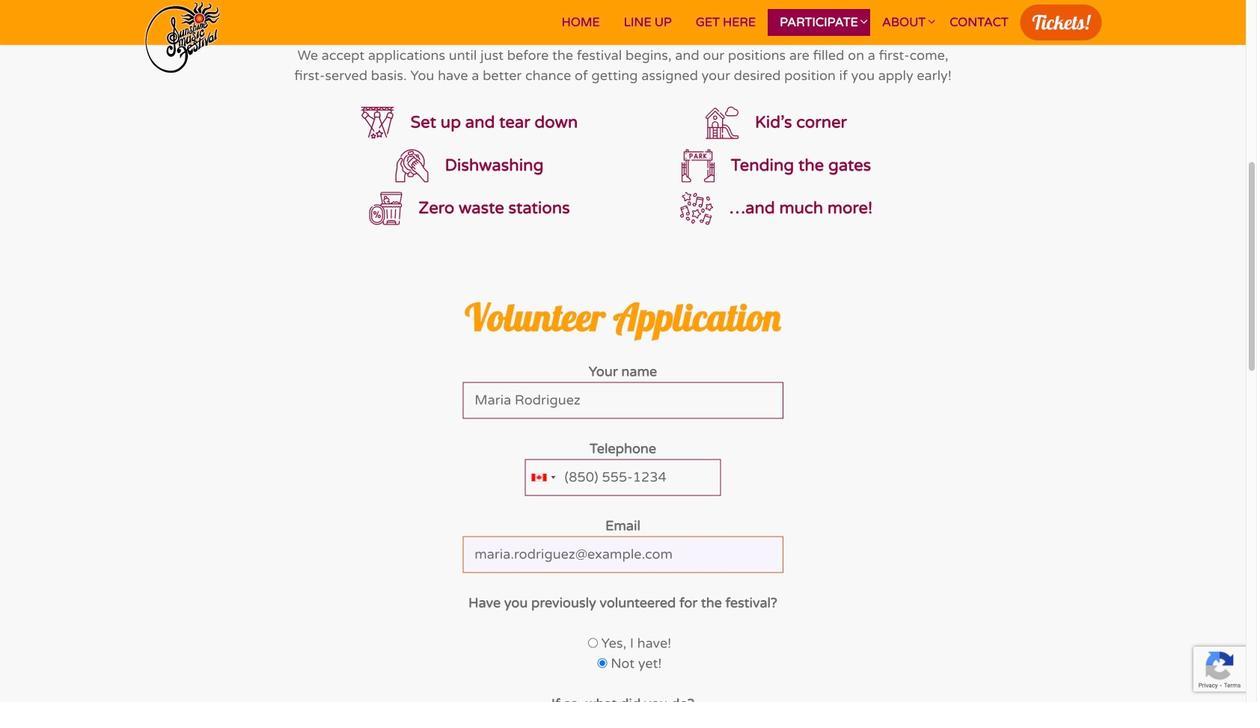 Task type: vqa. For each thing, say whether or not it's contained in the screenshot.
URL FIELD
no



Task type: locate. For each thing, give the bounding box(es) containing it.
sunshine music festival image
[[144, 0, 221, 75]]

None text field
[[463, 382, 784, 419]]

contact form element
[[286, 362, 960, 702]]

None radio
[[588, 639, 598, 648], [598, 659, 608, 668], [588, 639, 598, 648], [598, 659, 608, 668]]

None email field
[[463, 537, 784, 573]]



Task type: describe. For each thing, give the bounding box(es) containing it.
none email field inside contact form element
[[463, 537, 784, 573]]

none text field inside contact form element
[[463, 382, 784, 419]]

Ex: (604) 485-8888 telephone field
[[525, 460, 721, 496]]



